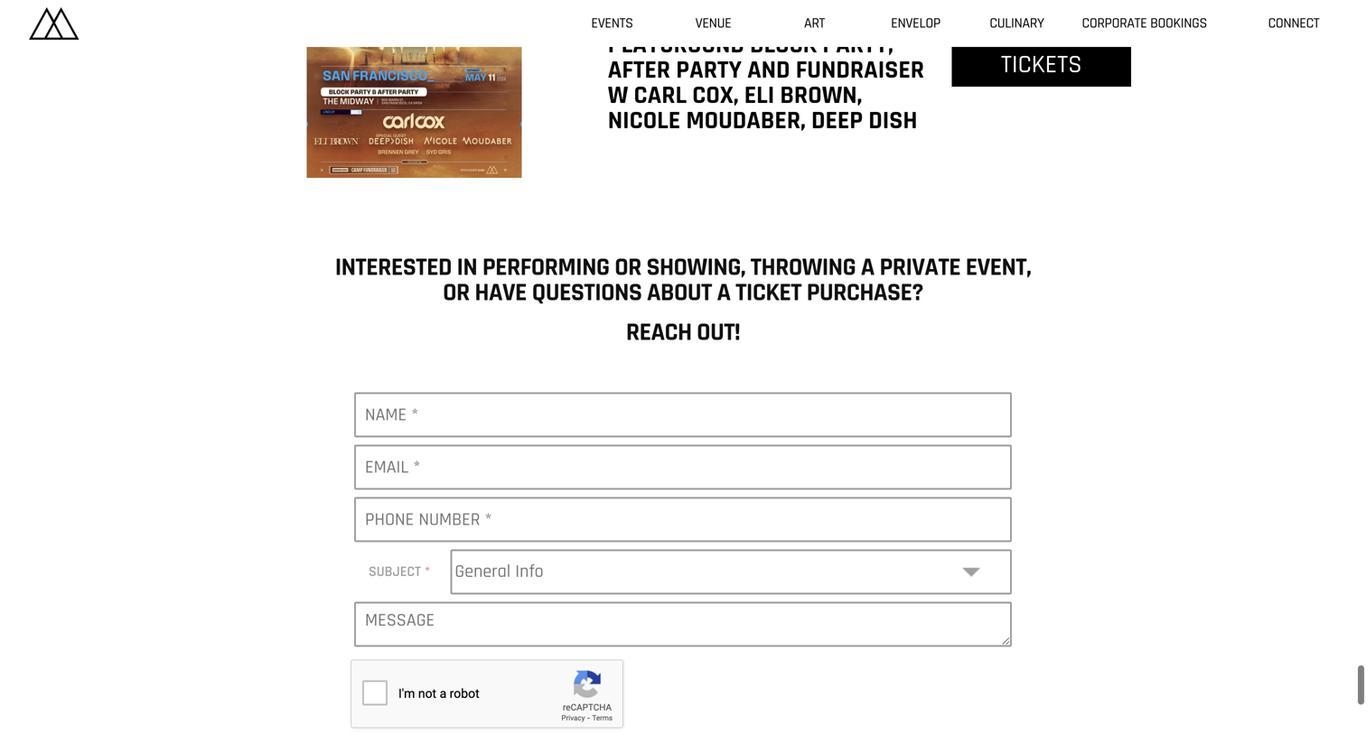 Task type: vqa. For each thing, say whether or not it's contained in the screenshot.
8,
no



Task type: locate. For each thing, give the bounding box(es) containing it.
deep
[[812, 105, 863, 137]]

moudaber,
[[686, 105, 806, 137]]

venue
[[696, 14, 732, 33]]

Name * text field
[[354, 393, 1012, 438]]

and
[[748, 54, 790, 86]]

tickets link
[[952, 43, 1132, 87]]

or
[[615, 252, 642, 284], [443, 277, 470, 309]]

interested in performing or showing, throwing a private event, or have questions about a ticket purchase? reach out!
[[335, 252, 1032, 349]]

playground block party, after party and fundraiser w carl cox, eli brown, nicole moudaber, deep dish link
[[608, 29, 925, 137]]

corporate
[[1082, 14, 1147, 33]]

a
[[861, 252, 875, 284], [717, 277, 731, 309]]

Phone Number * text field
[[354, 498, 1012, 543]]

performing
[[482, 252, 610, 284]]

playground
[[608, 29, 745, 61]]

or left have
[[443, 277, 470, 309]]

dish
[[869, 105, 918, 137]]

brown,
[[780, 79, 863, 112]]

private
[[880, 252, 961, 284]]

envelop link
[[865, 0, 967, 47]]

art
[[804, 14, 825, 33]]

1 horizontal spatial or
[[615, 252, 642, 284]]

*
[[425, 563, 430, 582]]

events link
[[562, 0, 663, 47]]

a left private
[[861, 252, 875, 284]]

or left about
[[615, 252, 642, 284]]

out!
[[697, 317, 740, 349]]

have
[[475, 277, 527, 309]]

party,
[[823, 29, 894, 61]]

culinary
[[990, 14, 1044, 33]]

carl
[[634, 79, 687, 112]]

showing,
[[647, 252, 746, 284]]

w
[[608, 79, 628, 112]]

a up out!
[[717, 277, 731, 309]]

subject
[[369, 563, 421, 582]]

the midway sf image
[[29, 7, 79, 40]]

throwing
[[751, 252, 856, 284]]

art link
[[764, 0, 865, 47]]

reach
[[626, 317, 692, 349]]



Task type: describe. For each thing, give the bounding box(es) containing it.
tickets
[[1001, 49, 1082, 81]]

Message text field
[[354, 602, 1012, 648]]

purchase?
[[807, 277, 924, 309]]

block
[[750, 29, 817, 61]]

after
[[608, 54, 671, 86]]

fundraiser
[[796, 54, 925, 86]]

corporate bookings
[[1082, 14, 1207, 33]]

1 horizontal spatial a
[[861, 252, 875, 284]]

nicole
[[608, 105, 681, 137]]

eli
[[745, 79, 775, 112]]

events
[[591, 14, 633, 33]]

playground block party, after party and fundraiser w carl cox, eli brown, nicole moudaber, deep dish
[[608, 29, 925, 137]]

cox,
[[693, 79, 739, 112]]

event,
[[966, 252, 1032, 284]]

Email * email field
[[354, 445, 1012, 490]]

0 horizontal spatial a
[[717, 277, 731, 309]]

envelop
[[891, 14, 941, 33]]

subject *
[[369, 563, 430, 582]]

connect
[[1269, 14, 1320, 33]]

venue link
[[663, 0, 764, 47]]

questions
[[532, 277, 642, 309]]

about
[[647, 277, 712, 309]]

culinary link
[[967, 0, 1068, 47]]

connect link
[[1222, 0, 1367, 47]]

bookings
[[1151, 14, 1207, 33]]

interested
[[335, 252, 452, 284]]

ticket
[[736, 277, 802, 309]]

0 horizontal spatial or
[[443, 277, 470, 309]]

party
[[676, 54, 742, 86]]

in
[[457, 252, 477, 284]]

corporate bookings link
[[1068, 0, 1222, 47]]



